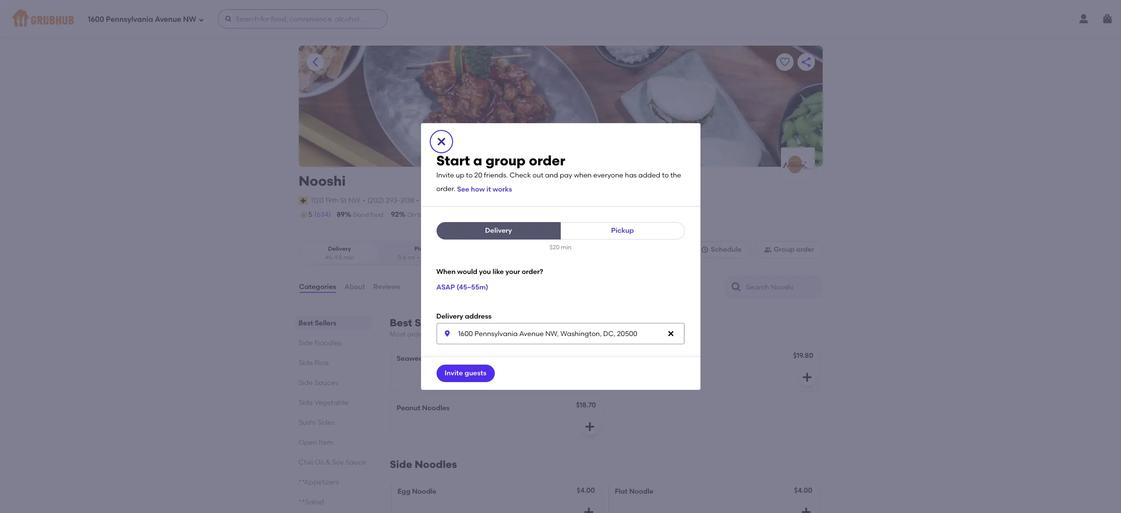 Task type: vqa. For each thing, say whether or not it's contained in the screenshot.
2 BUTTON
no



Task type: locate. For each thing, give the bounding box(es) containing it.
peanut
[[397, 405, 421, 413]]

invite inside start a group order invite up to 20 friends. check out and pay when everyone has added to the order.
[[437, 172, 454, 180]]

search icon image
[[731, 282, 742, 293]]

1 horizontal spatial min
[[440, 254, 451, 261]]

pennsylvania
[[106, 15, 153, 24]]

0 vertical spatial invite
[[437, 172, 454, 180]]

svg image right avenue
[[198, 17, 204, 23]]

side noodles tab
[[299, 338, 367, 349]]

order up and
[[529, 152, 566, 169]]

svg image
[[1102, 13, 1114, 25], [225, 15, 232, 23], [436, 136, 447, 147], [443, 330, 451, 338], [667, 330, 675, 338], [584, 422, 596, 433], [583, 507, 595, 514], [801, 507, 812, 514]]

jedi roll
[[614, 355, 643, 363]]

salad
[[429, 355, 449, 363]]

89
[[337, 211, 345, 219]]

best sellers tab
[[299, 318, 367, 329]]

chili
[[299, 459, 313, 467]]

1 vertical spatial invite
[[445, 369, 463, 378]]

main navigation navigation
[[0, 0, 1122, 38]]

0 horizontal spatial to
[[466, 172, 473, 180]]

0 vertical spatial svg image
[[198, 17, 204, 23]]

1 vertical spatial nw
[[349, 196, 361, 205]]

1 horizontal spatial side noodles
[[390, 459, 457, 471]]

best up side noodles tab
[[299, 319, 313, 328]]

**appetizers
[[299, 479, 339, 487]]

0 horizontal spatial svg image
[[198, 17, 204, 23]]

(202) 293-3138 button
[[368, 196, 415, 206]]

$4.00
[[577, 487, 595, 495], [795, 487, 813, 495]]

1 horizontal spatial to
[[662, 172, 669, 180]]

0 horizontal spatial pickup
[[415, 246, 434, 253]]

•
[[363, 196, 366, 205], [417, 196, 419, 205], [417, 254, 420, 261]]

0.6
[[398, 254, 406, 261]]

order.
[[437, 185, 456, 193]]

best inside tab
[[299, 319, 313, 328]]

order right group
[[797, 246, 815, 254]]

side rice tab
[[299, 358, 367, 368]]

• (202) 293-3138 • fees
[[363, 196, 437, 205]]

96
[[461, 211, 469, 219]]

0 vertical spatial pickup
[[611, 226, 634, 235]]

best up most
[[390, 317, 412, 329]]

side up egg
[[390, 459, 412, 471]]

0 horizontal spatial best
[[299, 319, 313, 328]]

sellers inside best sellers most ordered on grubhub
[[415, 317, 449, 329]]

seaweed
[[397, 355, 428, 363]]

nw right 'st' at the left
[[349, 196, 361, 205]]

$18.70
[[576, 402, 596, 410]]

$4.00 for egg noodle
[[577, 487, 595, 495]]

1 horizontal spatial svg image
[[701, 246, 709, 254]]

side for side noodles tab
[[299, 339, 313, 348]]

you
[[479, 268, 491, 276]]

roll
[[631, 355, 643, 363]]

sellers up on
[[415, 317, 449, 329]]

0 horizontal spatial $4.00
[[577, 487, 595, 495]]

1 horizontal spatial $4.00
[[795, 487, 813, 495]]

save this restaurant image
[[779, 56, 791, 68]]

5
[[308, 211, 313, 219]]

0 horizontal spatial nw
[[183, 15, 196, 24]]

grubhub
[[445, 331, 475, 339]]

side left sauces
[[299, 379, 313, 387]]

sellers for best sellers
[[315, 319, 337, 328]]

3138
[[400, 196, 415, 205]]

st
[[340, 196, 347, 205]]

pickup inside the pickup 0.6 mi • 20–30 min
[[415, 246, 434, 253]]

noodle right egg
[[412, 488, 437, 496]]

side noodles up egg noodle in the left of the page
[[390, 459, 457, 471]]

side noodles up rice in the bottom of the page
[[299, 339, 342, 348]]

best inside best sellers most ordered on grubhub
[[390, 317, 412, 329]]

0 horizontal spatial noodle
[[412, 488, 437, 496]]

1 vertical spatial order
[[797, 246, 815, 254]]

min right $20
[[561, 244, 572, 251]]

it
[[487, 185, 491, 193]]

share icon image
[[801, 56, 812, 68]]

pickup
[[611, 226, 634, 235], [415, 246, 434, 253]]

to
[[466, 172, 473, 180], [662, 172, 669, 180]]

1 horizontal spatial order
[[797, 246, 815, 254]]

svg image left "schedule"
[[701, 246, 709, 254]]

side left rice in the bottom of the page
[[299, 359, 313, 367]]

see how it works
[[457, 185, 512, 193]]

293-
[[386, 196, 400, 205]]

0 horizontal spatial delivery
[[328, 246, 351, 253]]

pay
[[560, 172, 573, 180]]

**salad tab
[[299, 498, 367, 508]]

asap (45–55m)
[[437, 283, 489, 292]]

open item tab
[[299, 438, 367, 448]]

when would you like your order?
[[437, 268, 544, 276]]

subscription pass image
[[299, 197, 309, 205]]

1 horizontal spatial pickup
[[611, 226, 634, 235]]

45–55
[[325, 254, 342, 261]]

start a group order invite up to 20 friends. check out and pay when everyone has added to the order.
[[437, 152, 682, 193]]

check
[[510, 172, 531, 180]]

2 noodle from the left
[[630, 488, 654, 496]]

side vegetable tab
[[299, 398, 367, 408]]

side inside tab
[[299, 399, 313, 407]]

side for side sauces tab
[[299, 379, 313, 387]]

save this restaurant button
[[776, 53, 794, 71]]

0 horizontal spatial min
[[344, 254, 354, 261]]

0 horizontal spatial sellers
[[315, 319, 337, 328]]

19th
[[325, 196, 339, 205]]

1 vertical spatial pickup
[[415, 246, 434, 253]]

delivery down works
[[485, 226, 512, 235]]

noodles up side rice tab at the bottom of page
[[315, 339, 342, 348]]

nw right avenue
[[183, 15, 196, 24]]

1 horizontal spatial delivery
[[437, 312, 463, 321]]

order?
[[522, 268, 544, 276]]

0 vertical spatial order
[[529, 152, 566, 169]]

side sauces tab
[[299, 378, 367, 388]]

0 vertical spatial side noodles
[[299, 339, 342, 348]]

delivery inside delivery 45–55 min
[[328, 246, 351, 253]]

option group
[[299, 241, 465, 266]]

nw
[[183, 15, 196, 24], [349, 196, 361, 205]]

sellers inside the best sellers tab
[[315, 319, 337, 328]]

see how it works button
[[457, 181, 512, 198]]

to left the at right top
[[662, 172, 669, 180]]

0 vertical spatial nw
[[183, 15, 196, 24]]

svg image
[[198, 17, 204, 23], [701, 246, 709, 254], [802, 372, 813, 384]]

$4.00 for flat noodle
[[795, 487, 813, 495]]

$20 min
[[550, 244, 572, 251]]

jedi
[[614, 355, 629, 363]]

2 horizontal spatial min
[[561, 244, 572, 251]]

noodle right flat
[[630, 488, 654, 496]]

• right mi
[[417, 254, 420, 261]]

noodles up egg noodle in the left of the page
[[415, 459, 457, 471]]

0 horizontal spatial order
[[529, 152, 566, 169]]

flat
[[615, 488, 628, 496]]

works
[[493, 185, 512, 193]]

invite guests button
[[437, 365, 495, 383]]

to left 20
[[466, 172, 473, 180]]

min right 45–55
[[344, 254, 354, 261]]

sellers
[[415, 317, 449, 329], [315, 319, 337, 328]]

0 vertical spatial noodles
[[315, 339, 342, 348]]

0 vertical spatial delivery
[[485, 226, 512, 235]]

out
[[533, 172, 544, 180]]

Search Nooshi search field
[[745, 283, 820, 292]]

nw inside main navigation 'navigation'
[[183, 15, 196, 24]]

delivery for delivery
[[485, 226, 512, 235]]

best for best sellers most ordered on grubhub
[[390, 317, 412, 329]]

2 $4.00 from the left
[[795, 487, 813, 495]]

star icon image
[[299, 210, 308, 220]]

nw for 1120 19th st nw
[[349, 196, 361, 205]]

1 vertical spatial svg image
[[701, 246, 709, 254]]

how
[[471, 185, 485, 193]]

1 horizontal spatial best
[[390, 317, 412, 329]]

order inside start a group order invite up to 20 friends. check out and pay when everyone has added to the order.
[[529, 152, 566, 169]]

side up side rice
[[299, 339, 313, 348]]

0 horizontal spatial side noodles
[[299, 339, 342, 348]]

noodles right peanut
[[422, 405, 450, 413]]

delivery inside button
[[485, 226, 512, 235]]

1 $4.00 from the left
[[577, 487, 595, 495]]

20
[[475, 172, 483, 180]]

2 vertical spatial delivery
[[437, 312, 463, 321]]

most
[[390, 331, 406, 339]]

option group containing delivery 45–55 min
[[299, 241, 465, 266]]

schedule button
[[693, 241, 750, 259]]

1 horizontal spatial noodle
[[630, 488, 654, 496]]

flat noodle
[[615, 488, 654, 496]]

pickup inside button
[[611, 226, 634, 235]]

invite up order.
[[437, 172, 454, 180]]

delivery for delivery address
[[437, 312, 463, 321]]

side for side vegetable tab
[[299, 399, 313, 407]]

2 horizontal spatial delivery
[[485, 226, 512, 235]]

nw inside button
[[349, 196, 361, 205]]

1 horizontal spatial sellers
[[415, 317, 449, 329]]

open
[[299, 439, 317, 447]]

noodle
[[412, 488, 437, 496], [630, 488, 654, 496]]

noodles
[[315, 339, 342, 348], [422, 405, 450, 413], [415, 459, 457, 471]]

sellers up side noodles tab
[[315, 319, 337, 328]]

1 noodle from the left
[[412, 488, 437, 496]]

2 vertical spatial svg image
[[802, 372, 813, 384]]

delivery up grubhub
[[437, 312, 463, 321]]

invite down salad
[[445, 369, 463, 378]]

$19.80
[[794, 352, 814, 360]]

delivery up 45–55
[[328, 246, 351, 253]]

has
[[625, 172, 637, 180]]

svg image down the $19.80
[[802, 372, 813, 384]]

good food
[[353, 212, 383, 218]]

invite inside "button"
[[445, 369, 463, 378]]

noodles inside tab
[[315, 339, 342, 348]]

1 horizontal spatial nw
[[349, 196, 361, 205]]

open item
[[299, 439, 334, 447]]

soy
[[332, 459, 344, 467]]

side up sushi
[[299, 399, 313, 407]]

rice
[[315, 359, 329, 367]]

min up when
[[440, 254, 451, 261]]

1 vertical spatial delivery
[[328, 246, 351, 253]]

about
[[345, 283, 365, 291]]

sushi sides tab
[[299, 418, 367, 428]]

people icon image
[[764, 246, 772, 254]]

min
[[561, 244, 572, 251], [344, 254, 354, 261], [440, 254, 451, 261]]



Task type: describe. For each thing, give the bounding box(es) containing it.
group
[[774, 246, 795, 254]]

about button
[[344, 270, 366, 305]]

pickup for pickup 0.6 mi • 20–30 min
[[415, 246, 434, 253]]

1120
[[311, 196, 324, 205]]

up
[[456, 172, 465, 180]]

mi
[[408, 254, 415, 261]]

egg
[[398, 488, 411, 496]]

side rice
[[299, 359, 329, 367]]

seaweed salad
[[397, 355, 449, 363]]

(202)
[[368, 196, 384, 205]]

sauce
[[346, 459, 367, 467]]

reviews
[[374, 283, 401, 291]]

a
[[474, 152, 483, 169]]

side noodles inside tab
[[299, 339, 342, 348]]

chili oil & soy sauce tab
[[299, 458, 367, 468]]

delivery
[[431, 212, 453, 218]]

group order
[[774, 246, 815, 254]]

reviews button
[[373, 270, 401, 305]]

food
[[371, 212, 383, 218]]

would
[[458, 268, 478, 276]]

vegetable
[[315, 399, 348, 407]]

1 vertical spatial noodles
[[422, 405, 450, 413]]

categories
[[299, 283, 336, 291]]

and
[[545, 172, 558, 180]]

**appetizers tab
[[299, 478, 367, 488]]

delivery for delivery 45–55 min
[[328, 246, 351, 253]]

• left (202)
[[363, 196, 366, 205]]

svg image inside main navigation 'navigation'
[[198, 17, 204, 23]]

best sellers most ordered on grubhub
[[390, 317, 475, 339]]

pickup button
[[561, 222, 685, 240]]

noodle for flat noodle
[[630, 488, 654, 496]]

• inside the pickup 0.6 mi • 20–30 min
[[417, 254, 420, 261]]

group order button
[[756, 241, 823, 259]]

when
[[437, 268, 456, 276]]

$20
[[550, 244, 560, 251]]

sushi
[[299, 419, 316, 427]]

&
[[326, 459, 331, 467]]

asap (45–55m) button
[[437, 279, 489, 296]]

2 to from the left
[[662, 172, 669, 180]]

time
[[417, 212, 430, 218]]

added
[[639, 172, 661, 180]]

invite guests
[[445, 369, 487, 378]]

1 vertical spatial side noodles
[[390, 459, 457, 471]]

• right 3138
[[417, 196, 419, 205]]

guests
[[465, 369, 487, 378]]

sauces
[[315, 379, 339, 387]]

**salad
[[299, 499, 324, 507]]

1600 pennsylvania avenue nw
[[88, 15, 196, 24]]

caret left icon image
[[309, 56, 321, 68]]

sushi sides
[[299, 419, 335, 427]]

on time delivery
[[407, 212, 453, 218]]

on
[[407, 212, 416, 218]]

everyone
[[594, 172, 624, 180]]

see
[[457, 185, 470, 193]]

side vegetable
[[299, 399, 348, 407]]

fees
[[422, 197, 437, 205]]

address
[[465, 312, 492, 321]]

1600
[[88, 15, 104, 24]]

delivery button
[[437, 222, 561, 240]]

group
[[486, 152, 526, 169]]

nooshi
[[299, 173, 346, 189]]

nooshi logo image
[[781, 153, 815, 176]]

chili oil & soy sauce
[[299, 459, 367, 467]]

order inside button
[[797, 246, 815, 254]]

avenue
[[155, 15, 181, 24]]

fees button
[[421, 196, 437, 207]]

$10.45
[[576, 352, 596, 360]]

side for side rice tab at the bottom of page
[[299, 359, 313, 367]]

good
[[353, 212, 369, 218]]

start
[[437, 152, 470, 169]]

on
[[435, 331, 444, 339]]

2 horizontal spatial svg image
[[802, 372, 813, 384]]

ordered
[[408, 331, 434, 339]]

svg image inside "schedule" button
[[701, 246, 709, 254]]

pickup for pickup
[[611, 226, 634, 235]]

peanut noodles
[[397, 405, 450, 413]]

oil
[[315, 459, 324, 467]]

when
[[574, 172, 592, 180]]

sides
[[318, 419, 335, 427]]

92
[[391, 211, 399, 219]]

1 to from the left
[[466, 172, 473, 180]]

min inside the pickup 0.6 mi • 20–30 min
[[440, 254, 451, 261]]

(634)
[[314, 211, 331, 219]]

item
[[319, 439, 334, 447]]

sellers for best sellers most ordered on grubhub
[[415, 317, 449, 329]]

1120 19th st nw button
[[311, 195, 361, 206]]

asap
[[437, 283, 455, 292]]

friends.
[[484, 172, 508, 180]]

nw for 1600 pennsylvania avenue nw
[[183, 15, 196, 24]]

min inside delivery 45–55 min
[[344, 254, 354, 261]]

2 vertical spatial noodles
[[415, 459, 457, 471]]

egg noodle
[[398, 488, 437, 496]]

best for best sellers
[[299, 319, 313, 328]]

Search Address search field
[[437, 323, 685, 345]]

categories button
[[299, 270, 337, 305]]

noodle for egg noodle
[[412, 488, 437, 496]]

the
[[671, 172, 682, 180]]

side sauces
[[299, 379, 339, 387]]



